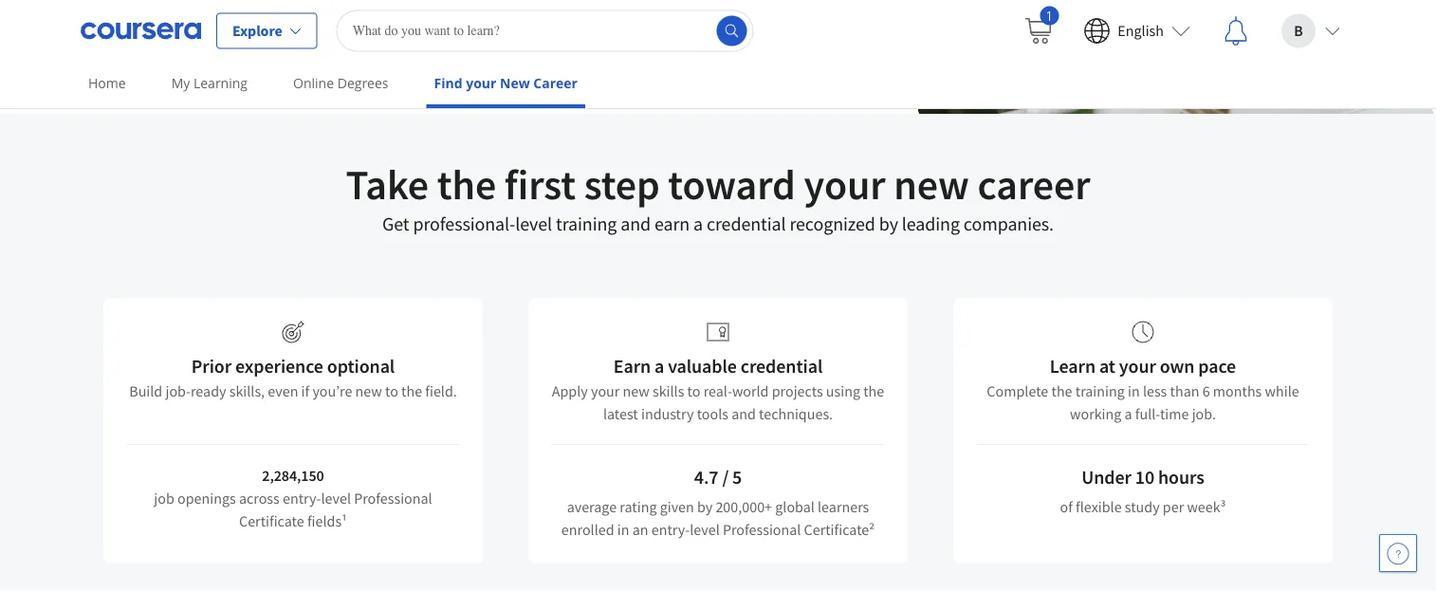 Task type: locate. For each thing, give the bounding box(es) containing it.
1 horizontal spatial by
[[879, 212, 899, 236]]

0 horizontal spatial and
[[621, 212, 651, 236]]

new inside earn a valuable credential apply your new skills to real-world projects using the latest industry tools and techniques.
[[623, 381, 650, 400]]

0 horizontal spatial explore
[[76, 32, 126, 51]]

0 vertical spatial in
[[1128, 381, 1140, 400]]

prior experience optional build job-ready skills, even if you're new to the field.
[[129, 354, 457, 400]]

certificate²
[[804, 520, 875, 539]]

skills
[[653, 381, 685, 400]]

study
[[1125, 497, 1160, 516]]

credential
[[707, 212, 786, 236], [741, 354, 823, 378]]

1
[[1046, 6, 1054, 24]]

0 vertical spatial professional
[[354, 489, 432, 508]]

shopping cart: 1 item element
[[1023, 6, 1059, 46]]

b button
[[1267, 0, 1356, 61]]

and down world
[[732, 404, 756, 423]]

and
[[621, 212, 651, 236], [732, 404, 756, 423]]

0 vertical spatial by
[[879, 212, 899, 236]]

online degrees
[[293, 74, 389, 92]]

a inside earn a valuable credential apply your new skills to real-world projects using the latest industry tools and techniques.
[[655, 354, 665, 378]]

level down first
[[516, 212, 552, 236]]

explore up home
[[76, 32, 126, 51]]

in left an
[[618, 520, 630, 539]]

by
[[879, 212, 899, 236], [697, 497, 713, 516]]

new for apply
[[623, 381, 650, 400]]

2 vertical spatial a
[[1125, 404, 1133, 423]]

of
[[1061, 497, 1073, 516]]

your
[[466, 74, 497, 92], [804, 158, 886, 210], [1120, 354, 1157, 378], [591, 381, 620, 400]]

1 horizontal spatial professional
[[723, 520, 801, 539]]

your up latest on the left of the page
[[591, 381, 620, 400]]

you're
[[313, 381, 352, 400]]

1 vertical spatial professional
[[723, 520, 801, 539]]

new inside take the first step toward your new career get professional-level training and earn a credential recognized by leading companies.
[[894, 158, 970, 210]]

1 vertical spatial entry-
[[652, 520, 690, 539]]

week³
[[1188, 497, 1227, 516]]

1 horizontal spatial level
[[516, 212, 552, 236]]

prior
[[192, 354, 232, 378]]

hours
[[1159, 465, 1205, 489]]

earn a valuable credential apply your new skills to real-world projects using the latest industry tools and techniques.
[[552, 354, 885, 423]]

toward
[[668, 158, 796, 210]]

None search field
[[337, 10, 754, 52]]

global
[[776, 497, 815, 516]]

your inside 'learn at your own pace complete the training in less than 6 months while working a full-time job.'
[[1120, 354, 1157, 378]]

training up "working"
[[1076, 381, 1125, 400]]

explore up "learning"
[[233, 21, 283, 40]]

a up skills
[[655, 354, 665, 378]]

0 vertical spatial and
[[621, 212, 651, 236]]

credential down "toward"
[[707, 212, 786, 236]]

a left full-
[[1125, 404, 1133, 423]]

the left field.
[[401, 381, 422, 400]]

0 vertical spatial credential
[[707, 212, 786, 236]]

than
[[1171, 381, 1200, 400]]

to
[[385, 381, 398, 400], [688, 381, 701, 400]]

and left 'earn' at the left top of page
[[621, 212, 651, 236]]

the
[[437, 158, 496, 210], [401, 381, 422, 400], [864, 381, 885, 400], [1052, 381, 1073, 400]]

find your new career link
[[427, 62, 585, 108]]

1 horizontal spatial to
[[688, 381, 701, 400]]

4.7 / 5 average rating given by 200,000+ global learners enrolled in an entry-level professional certificate²
[[562, 465, 875, 539]]

1 link
[[1008, 0, 1069, 61]]

level inside take the first step toward your new career get professional-level training and earn a credential recognized by leading companies.
[[516, 212, 552, 236]]

0 vertical spatial training
[[556, 212, 617, 236]]

time
[[1161, 404, 1190, 423]]

2 horizontal spatial a
[[1125, 404, 1133, 423]]

coursera image
[[81, 16, 201, 46]]

to left "real-"
[[688, 381, 701, 400]]

1 vertical spatial and
[[732, 404, 756, 423]]

tools
[[697, 404, 729, 423]]

to down the optional
[[385, 381, 398, 400]]

0 horizontal spatial a
[[655, 354, 665, 378]]

0 vertical spatial level
[[516, 212, 552, 236]]

a
[[694, 212, 703, 236], [655, 354, 665, 378], [1125, 404, 1133, 423]]

1 vertical spatial level
[[321, 489, 351, 508]]

0 horizontal spatial training
[[556, 212, 617, 236]]

first
[[505, 158, 576, 210]]

2 horizontal spatial new
[[894, 158, 970, 210]]

your inside take the first step toward your new career get professional-level training and earn a credential recognized by leading companies.
[[804, 158, 886, 210]]

0 horizontal spatial by
[[697, 497, 713, 516]]

careers
[[129, 32, 179, 51]]

new
[[894, 158, 970, 210], [355, 381, 382, 400], [623, 381, 650, 400]]

per
[[1163, 497, 1185, 516]]

entry- down '2,284,150'
[[283, 489, 321, 508]]

0 horizontal spatial entry-
[[283, 489, 321, 508]]

by left the 'leading'
[[879, 212, 899, 236]]

explore careers link
[[46, 19, 210, 65]]

credential up projects
[[741, 354, 823, 378]]

professional
[[354, 489, 432, 508], [723, 520, 801, 539]]

new down the optional
[[355, 381, 382, 400]]

2 horizontal spatial level
[[690, 520, 720, 539]]

a right 'earn' at the left top of page
[[694, 212, 703, 236]]

1 vertical spatial in
[[618, 520, 630, 539]]

the down learn
[[1052, 381, 1073, 400]]

techniques.
[[759, 404, 833, 423]]

1 vertical spatial a
[[655, 354, 665, 378]]

your up recognized on the top of page
[[804, 158, 886, 210]]

1 horizontal spatial new
[[623, 381, 650, 400]]

and inside take the first step toward your new career get professional-level training and earn a credential recognized by leading companies.
[[621, 212, 651, 236]]

1 vertical spatial by
[[697, 497, 713, 516]]

new
[[500, 74, 530, 92]]

2 to from the left
[[688, 381, 701, 400]]

1 horizontal spatial and
[[732, 404, 756, 423]]

by right given
[[697, 497, 713, 516]]

new for toward
[[894, 158, 970, 210]]

flexible
[[1076, 497, 1122, 516]]

b
[[1295, 21, 1304, 40]]

by inside take the first step toward your new career get professional-level training and earn a credential recognized by leading companies.
[[879, 212, 899, 236]]

0 vertical spatial entry-
[[283, 489, 321, 508]]

my learning link
[[164, 62, 255, 104]]

your right find
[[466, 74, 497, 92]]

1 vertical spatial credential
[[741, 354, 823, 378]]

1 vertical spatial training
[[1076, 381, 1125, 400]]

2,284,150
[[262, 466, 324, 485]]

professional inside 4.7 / 5 average rating given by 200,000+ global learners enrolled in an entry-level professional certificate²
[[723, 520, 801, 539]]

entry- down given
[[652, 520, 690, 539]]

field.
[[425, 381, 457, 400]]

to inside prior experience optional build job-ready skills, even if you're new to the field.
[[385, 381, 398, 400]]

training inside 'learn at your own pace complete the training in less than 6 months while working a full-time job.'
[[1076, 381, 1125, 400]]

new inside prior experience optional build job-ready skills, even if you're new to the field.
[[355, 381, 382, 400]]

an
[[633, 520, 649, 539]]

learners
[[818, 497, 870, 516]]

1 to from the left
[[385, 381, 398, 400]]

0 horizontal spatial professional
[[354, 489, 432, 508]]

1 horizontal spatial entry-
[[652, 520, 690, 539]]

rating
[[620, 497, 657, 516]]

new down earn at the left of the page
[[623, 381, 650, 400]]

experience
[[235, 354, 323, 378]]

0 horizontal spatial new
[[355, 381, 382, 400]]

the right the using
[[864, 381, 885, 400]]

the inside 'learn at your own pace complete the training in less than 6 months while working a full-time job.'
[[1052, 381, 1073, 400]]

openings
[[177, 489, 236, 508]]

training
[[556, 212, 617, 236], [1076, 381, 1125, 400]]

degrees
[[338, 74, 389, 92]]

job-
[[166, 381, 191, 400]]

1 horizontal spatial explore
[[233, 21, 283, 40]]

1 horizontal spatial training
[[1076, 381, 1125, 400]]

your up less
[[1120, 354, 1157, 378]]

even
[[268, 381, 298, 400]]

2 vertical spatial level
[[690, 520, 720, 539]]

the up professional-
[[437, 158, 496, 210]]

complete
[[987, 381, 1049, 400]]

my learning
[[171, 74, 248, 92]]

new up the 'leading'
[[894, 158, 970, 210]]

at
[[1100, 354, 1116, 378]]

1 horizontal spatial in
[[1128, 381, 1140, 400]]

0 horizontal spatial to
[[385, 381, 398, 400]]

0 horizontal spatial in
[[618, 520, 630, 539]]

0 horizontal spatial level
[[321, 489, 351, 508]]

1 horizontal spatial a
[[694, 212, 703, 236]]

level down given
[[690, 520, 720, 539]]

explore
[[233, 21, 283, 40], [76, 32, 126, 51]]

help center image
[[1387, 542, 1410, 565]]

0 vertical spatial a
[[694, 212, 703, 236]]

by inside 4.7 / 5 average rating given by 200,000+ global learners enrolled in an entry-level professional certificate²
[[697, 497, 713, 516]]

explore inside dropdown button
[[233, 21, 283, 40]]

in
[[1128, 381, 1140, 400], [618, 520, 630, 539]]

and inside earn a valuable credential apply your new skills to real-world projects using the latest industry tools and techniques.
[[732, 404, 756, 423]]

entry-
[[283, 489, 321, 508], [652, 520, 690, 539]]

level up fields¹
[[321, 489, 351, 508]]

training down the step
[[556, 212, 617, 236]]

job.
[[1193, 404, 1217, 423]]

in left less
[[1128, 381, 1140, 400]]



Task type: vqa. For each thing, say whether or not it's contained in the screenshot.


Task type: describe. For each thing, give the bounding box(es) containing it.
a inside take the first step toward your new career get professional-level training and earn a credential recognized by leading companies.
[[694, 212, 703, 236]]

explore for explore
[[233, 21, 283, 40]]

in inside 4.7 / 5 average rating given by 200,000+ global learners enrolled in an entry-level professional certificate²
[[618, 520, 630, 539]]

online
[[293, 74, 334, 92]]

career
[[534, 74, 578, 92]]

enrolled
[[562, 520, 615, 539]]

credential inside take the first step toward your new career get professional-level training and earn a credential recognized by leading companies.
[[707, 212, 786, 236]]

skills,
[[229, 381, 265, 400]]

find your new career
[[434, 74, 578, 92]]

level inside 4.7 / 5 average rating given by 200,000+ global learners enrolled in an entry-level professional certificate²
[[690, 520, 720, 539]]

months
[[1214, 381, 1262, 400]]

in inside 'learn at your own pace complete the training in less than 6 months while working a full-time job.'
[[1128, 381, 1140, 400]]

level inside 2,284,150 job openings across entry-level professional certificate fields¹
[[321, 489, 351, 508]]

home
[[88, 74, 126, 92]]

own
[[1160, 354, 1195, 378]]

take
[[346, 158, 429, 210]]

companies.
[[964, 212, 1054, 236]]

english button
[[1069, 0, 1206, 61]]

fields¹
[[307, 512, 347, 530]]

entry- inside 2,284,150 job openings across entry-level professional certificate fields¹
[[283, 489, 321, 508]]

across
[[239, 489, 280, 508]]

learning
[[194, 74, 248, 92]]

latest
[[603, 404, 638, 423]]

explore button
[[216, 13, 318, 49]]

ready
[[191, 381, 226, 400]]

professional inside 2,284,150 job openings across entry-level professional certificate fields¹
[[354, 489, 432, 508]]

full-
[[1136, 404, 1161, 423]]

earn
[[614, 354, 651, 378]]

under
[[1082, 465, 1132, 489]]

working
[[1071, 404, 1122, 423]]

leading
[[902, 212, 960, 236]]

10
[[1136, 465, 1155, 489]]

using
[[826, 381, 861, 400]]

earn
[[655, 212, 690, 236]]

take the first step toward your new career get professional-level training and earn a credential recognized by leading companies.
[[346, 158, 1091, 236]]

home link
[[81, 62, 133, 104]]

find
[[434, 74, 463, 92]]

5
[[733, 465, 742, 489]]

my
[[171, 74, 190, 92]]

english
[[1118, 21, 1164, 40]]

less
[[1143, 381, 1168, 400]]

explore for explore careers
[[76, 32, 126, 51]]

industry
[[641, 404, 694, 423]]

learn
[[1050, 354, 1096, 378]]

/
[[723, 465, 729, 489]]

step
[[584, 158, 660, 210]]

online degrees link
[[286, 62, 396, 104]]

while
[[1265, 381, 1300, 400]]

What do you want to learn? text field
[[337, 10, 754, 52]]

optional
[[327, 354, 395, 378]]

learn at your own pace complete the training in less than 6 months while working a full-time job.
[[987, 354, 1300, 423]]

to inside earn a valuable credential apply your new skills to real-world projects using the latest industry tools and techniques.
[[688, 381, 701, 400]]

your inside earn a valuable credential apply your new skills to real-world projects using the latest industry tools and techniques.
[[591, 381, 620, 400]]

certificate
[[239, 512, 304, 530]]

job
[[154, 489, 174, 508]]

pace
[[1199, 354, 1237, 378]]

given
[[660, 497, 694, 516]]

entry- inside 4.7 / 5 average rating given by 200,000+ global learners enrolled in an entry-level professional certificate²
[[652, 520, 690, 539]]

the inside prior experience optional build job-ready skills, even if you're new to the field.
[[401, 381, 422, 400]]

get
[[382, 212, 410, 236]]

explore careers
[[76, 32, 179, 51]]

if
[[301, 381, 310, 400]]

the inside take the first step toward your new career get professional-level training and earn a credential recognized by leading companies.
[[437, 158, 496, 210]]

credential inside earn a valuable credential apply your new skills to real-world projects using the latest industry tools and techniques.
[[741, 354, 823, 378]]

the inside earn a valuable credential apply your new skills to real-world projects using the latest industry tools and techniques.
[[864, 381, 885, 400]]

real-
[[704, 381, 733, 400]]

6
[[1203, 381, 1211, 400]]

build
[[129, 381, 163, 400]]

a inside 'learn at your own pace complete the training in less than 6 months while working a full-time job.'
[[1125, 404, 1133, 423]]

world
[[733, 381, 769, 400]]

training inside take the first step toward your new career get professional-level training and earn a credential recognized by leading companies.
[[556, 212, 617, 236]]

apply
[[552, 381, 588, 400]]

2,284,150 job openings across entry-level professional certificate fields¹
[[154, 466, 432, 530]]

4.7
[[694, 465, 719, 489]]

200,000+
[[716, 497, 773, 516]]

career
[[978, 158, 1091, 210]]

recognized
[[790, 212, 876, 236]]

average
[[567, 497, 617, 516]]

under 10 hours of flexible study per week³
[[1061, 465, 1227, 516]]

valuable
[[668, 354, 737, 378]]

professional-
[[413, 212, 516, 236]]

projects
[[772, 381, 823, 400]]



